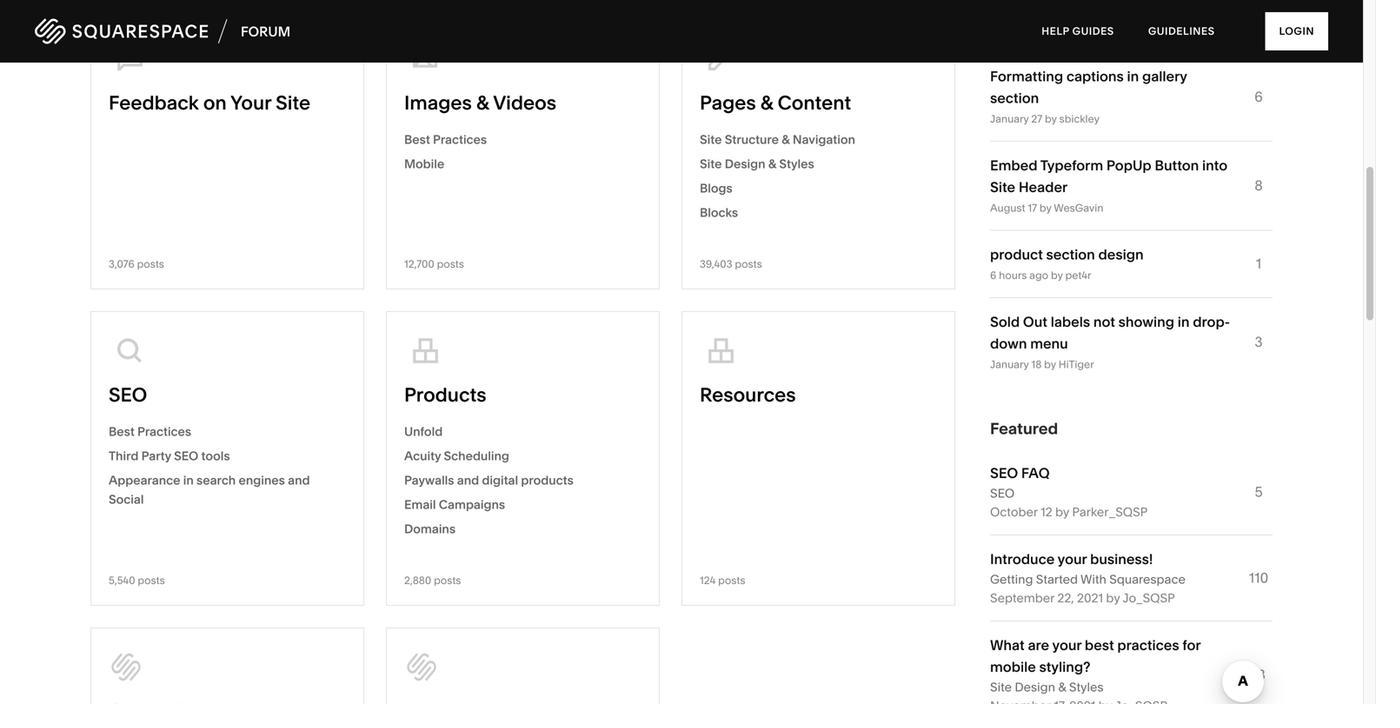 Task type: locate. For each thing, give the bounding box(es) containing it.
navigation
[[793, 132, 856, 147]]

third party seo tools
[[109, 449, 230, 464]]

sold
[[990, 313, 1020, 330]]

0 vertical spatial site design & styles link
[[700, 155, 937, 174]]

1 horizontal spatial practices
[[433, 132, 487, 147]]

1 vertical spatial seo link
[[990, 486, 1015, 501]]

appearance
[[109, 473, 180, 488]]

by left pet4r
[[1051, 269, 1063, 282]]

0 vertical spatial best practices link
[[404, 131, 642, 150]]

posts right 39,403
[[735, 258, 762, 270]]

by left jmerrill
[[1055, 24, 1067, 36]]

site up blogs
[[700, 157, 722, 171]]

ago left jmerrill
[[1034, 24, 1053, 36]]

seo up third
[[109, 383, 147, 407]]

best practices up party
[[109, 425, 191, 439]]

header
[[1019, 179, 1068, 196]]

in left drop-
[[1178, 313, 1190, 330]]

1 vertical spatial section
[[1047, 246, 1096, 263]]

3,076
[[109, 258, 135, 270]]

2 horizontal spatial in
[[1178, 313, 1190, 330]]

5
[[1255, 484, 1263, 501]]

0 horizontal spatial in
[[183, 473, 194, 488]]

best up third
[[109, 425, 135, 439]]

13
[[990, 24, 1001, 36], [1252, 666, 1266, 683]]

what
[[990, 637, 1025, 654]]

posts right 5,540
[[138, 574, 165, 587]]

0 vertical spatial practices
[[433, 132, 487, 147]]

parker_sqsp link
[[1073, 505, 1148, 520]]

best practices link
[[404, 131, 642, 150], [109, 423, 346, 442]]

1
[[1256, 255, 1262, 272]]

by right 17
[[1040, 202, 1052, 214]]

january down down on the right top of page
[[990, 358, 1029, 371]]

best practices for seo
[[109, 425, 191, 439]]

login
[[1280, 25, 1315, 37]]

0 vertical spatial section
[[990, 90, 1039, 107]]

ago down product
[[1030, 269, 1049, 282]]

pages
[[700, 91, 756, 114]]

12,700 posts
[[404, 258, 464, 270]]

your
[[231, 91, 271, 114]]

section up pet4r link
[[1047, 246, 1096, 263]]

wesgavin
[[1054, 202, 1104, 214]]

best practices link up the mobile link
[[404, 131, 642, 150]]

practices for images & videos
[[433, 132, 487, 147]]

in left search
[[183, 473, 194, 488]]

gallery
[[1143, 68, 1188, 85]]

and up campaigns
[[457, 473, 479, 488]]

typeform
[[1041, 157, 1104, 174]]

business!
[[1091, 551, 1153, 568]]

1 vertical spatial january
[[990, 358, 1029, 371]]

1 vertical spatial styles
[[1070, 680, 1104, 695]]

formatting captions in gallery section link
[[990, 68, 1188, 107]]

design down mobile
[[1015, 680, 1056, 695]]

best practices link up the third party seo tools link
[[109, 423, 346, 442]]

0 horizontal spatial best practices
[[109, 425, 191, 439]]

blocks link
[[700, 204, 937, 223]]

section
[[990, 90, 1039, 107], [1047, 246, 1096, 263]]

blocks
[[700, 205, 738, 220]]

0 vertical spatial 13
[[990, 24, 1001, 36]]

getting
[[990, 572, 1033, 587]]

0 vertical spatial design
[[725, 157, 766, 171]]

site design & styles down structure
[[700, 157, 815, 171]]

1 horizontal spatial in
[[1127, 68, 1139, 85]]

third
[[109, 449, 139, 464]]

blogs
[[700, 181, 733, 196]]

by right 2021
[[1107, 591, 1120, 606]]

best practices up mobile
[[404, 132, 487, 147]]

design down structure
[[725, 157, 766, 171]]

1 horizontal spatial design
[[1015, 680, 1056, 695]]

practices
[[433, 132, 487, 147], [137, 425, 191, 439]]

and inside appearance in search engines and social
[[288, 473, 310, 488]]

pages & content link
[[700, 91, 937, 131]]

ago
[[1034, 24, 1053, 36], [1030, 269, 1049, 282]]

0 vertical spatial seo link
[[109, 383, 346, 423]]

site design & styles down styling? on the bottom of page
[[990, 680, 1104, 695]]

in left gallery
[[1127, 68, 1139, 85]]

seo
[[109, 383, 147, 407], [174, 449, 199, 464], [990, 465, 1018, 482], [990, 486, 1015, 501]]

2 vertical spatial in
[[183, 473, 194, 488]]

scheduling
[[444, 449, 510, 464]]

and right the engines
[[288, 473, 310, 488]]

site down mobile
[[990, 680, 1012, 695]]

january inside the sold out labels not showing in drop- down menu january 18 by hitiger
[[990, 358, 1029, 371]]

button
[[1155, 157, 1199, 174]]

products
[[521, 473, 574, 488]]

0 horizontal spatial section
[[990, 90, 1039, 107]]

2 january from the top
[[990, 358, 1029, 371]]

0 vertical spatial your
[[1058, 551, 1087, 568]]

1 vertical spatial best
[[109, 425, 135, 439]]

by right 12
[[1056, 505, 1070, 520]]

22,
[[1058, 591, 1075, 606]]

in inside "formatting captions in gallery section january 27 by sbickley"
[[1127, 68, 1139, 85]]

1 january from the top
[[990, 113, 1029, 125]]

party
[[141, 449, 171, 464]]

sbickley link
[[1060, 113, 1100, 125]]

january inside "formatting captions in gallery section january 27 by sbickley"
[[990, 113, 1029, 125]]

by right the 18
[[1045, 358, 1056, 371]]

0 vertical spatial in
[[1127, 68, 1139, 85]]

site design & styles link down styling? on the bottom of page
[[990, 680, 1104, 695]]

0 vertical spatial styles
[[780, 157, 815, 171]]

site
[[276, 91, 311, 114], [700, 132, 722, 147], [700, 157, 722, 171], [990, 179, 1016, 196], [990, 680, 1012, 695]]

2 and from the left
[[457, 473, 479, 488]]

practices up third party seo tools
[[137, 425, 191, 439]]

acuity
[[404, 449, 441, 464]]

site structure & navigation
[[700, 132, 856, 147]]

in
[[1127, 68, 1139, 85], [1178, 313, 1190, 330], [183, 473, 194, 488]]

digital
[[482, 473, 518, 488]]

images
[[404, 91, 472, 114]]

what are your best practices for mobile styling? link
[[990, 637, 1201, 676]]

featured
[[990, 419, 1058, 438]]

0 horizontal spatial 6
[[990, 269, 997, 282]]

site design & styles link down 'site structure & navigation' link
[[700, 155, 937, 174]]

styles down site structure & navigation
[[780, 157, 815, 171]]

seo link up october
[[990, 486, 1015, 501]]

your up started
[[1058, 551, 1087, 568]]

1 vertical spatial site design & styles
[[990, 680, 1104, 695]]

hours down product
[[999, 269, 1027, 282]]

site right your
[[276, 91, 311, 114]]

embed typeform popup button into site header august 17 by wesgavin
[[990, 157, 1228, 214]]

posts right the 2,880
[[434, 574, 461, 587]]

0 horizontal spatial site design & styles link
[[700, 155, 937, 174]]

practices down images & videos
[[433, 132, 487, 147]]

1 horizontal spatial best practices
[[404, 132, 487, 147]]

1 vertical spatial design
[[1015, 680, 1056, 695]]

39,403
[[700, 258, 733, 270]]

introduce your business! link
[[990, 551, 1153, 568]]

1 horizontal spatial and
[[457, 473, 479, 488]]

1 vertical spatial site design & styles link
[[990, 680, 1104, 695]]

1 and from the left
[[288, 473, 310, 488]]

resources
[[700, 383, 796, 407]]

section down formatting at the right top of page
[[990, 90, 1039, 107]]

0 vertical spatial january
[[990, 113, 1029, 125]]

1 vertical spatial your
[[1053, 637, 1082, 654]]

13 hours ago by jmerrill
[[990, 24, 1104, 36]]

styles down styling? on the bottom of page
[[1070, 680, 1104, 695]]

1 vertical spatial best practices
[[109, 425, 191, 439]]

1 vertical spatial ago
[[1030, 269, 1049, 282]]

pages & content
[[700, 91, 851, 114]]

0 horizontal spatial 13
[[990, 24, 1001, 36]]

0 horizontal spatial best practices link
[[109, 423, 346, 442]]

1 vertical spatial 13
[[1252, 666, 1266, 683]]

0 horizontal spatial styles
[[780, 157, 815, 171]]

october
[[990, 505, 1038, 520]]

best up mobile
[[404, 132, 430, 147]]

domains link
[[404, 520, 642, 539]]

1 horizontal spatial site design & styles
[[990, 680, 1104, 695]]

6
[[1255, 88, 1263, 105], [990, 269, 997, 282]]

posts right 12,700
[[437, 258, 464, 270]]

0 horizontal spatial site design & styles
[[700, 157, 815, 171]]

0 vertical spatial best
[[404, 132, 430, 147]]

124
[[700, 574, 716, 587]]

0 vertical spatial best practices
[[404, 132, 487, 147]]

seo left faq
[[990, 465, 1018, 482]]

39,403 posts
[[700, 258, 762, 270]]

menu
[[1031, 335, 1069, 352]]

1 vertical spatial 6
[[990, 269, 997, 282]]

1 vertical spatial best practices link
[[109, 423, 346, 442]]

section inside product section design 6 hours ago by pet4r
[[1047, 246, 1096, 263]]

your
[[1058, 551, 1087, 568], [1053, 637, 1082, 654]]

by
[[1055, 24, 1067, 36], [1045, 113, 1057, 125], [1040, 202, 1052, 214], [1051, 269, 1063, 282], [1045, 358, 1056, 371], [1056, 505, 1070, 520], [1107, 591, 1120, 606]]

best
[[404, 132, 430, 147], [109, 425, 135, 439]]

by inside "formatting captions in gallery section january 27 by sbickley"
[[1045, 113, 1057, 125]]

0 horizontal spatial design
[[725, 157, 766, 171]]

1 vertical spatial hours
[[999, 269, 1027, 282]]

posts for products
[[434, 574, 461, 587]]

your inside introduce your business! getting started with squarespace september 22, 2021 by jo_sqsp
[[1058, 551, 1087, 568]]

on
[[203, 91, 227, 114]]

0 horizontal spatial best
[[109, 425, 135, 439]]

sold out labels not showing in drop- down menu january 18 by hitiger
[[990, 313, 1231, 371]]

email campaigns
[[404, 498, 505, 512]]

your up styling? on the bottom of page
[[1053, 637, 1082, 654]]

0 horizontal spatial practices
[[137, 425, 191, 439]]

into
[[1203, 157, 1228, 174]]

january left 27
[[990, 113, 1029, 125]]

images & videos
[[404, 91, 557, 114]]

down
[[990, 335, 1027, 352]]

0 horizontal spatial seo link
[[109, 383, 346, 423]]

& down site structure & navigation
[[769, 157, 777, 171]]

appearance in search engines and social link
[[109, 471, 346, 510]]

1 horizontal spatial styles
[[1070, 680, 1104, 695]]

with
[[1081, 572, 1107, 587]]

1 horizontal spatial best practices link
[[404, 131, 642, 150]]

by right 27
[[1045, 113, 1057, 125]]

1 horizontal spatial 13
[[1252, 666, 1266, 683]]

practices for seo
[[137, 425, 191, 439]]

help guides link
[[1026, 9, 1130, 54]]

by inside embed typeform popup button into site header august 17 by wesgavin
[[1040, 202, 1052, 214]]

1 vertical spatial in
[[1178, 313, 1190, 330]]

0 vertical spatial 6
[[1255, 88, 1263, 105]]

1 horizontal spatial best
[[404, 132, 430, 147]]

seo link up the third party seo tools link
[[109, 383, 346, 423]]

feedback
[[109, 91, 199, 114]]

site up august
[[990, 179, 1016, 196]]

september
[[990, 591, 1055, 606]]

parker_sqsp
[[1073, 505, 1148, 520]]

not
[[1094, 313, 1116, 330]]

section inside "formatting captions in gallery section january 27 by sbickley"
[[990, 90, 1039, 107]]

jmerrill link
[[1070, 24, 1104, 36]]

hours left the help
[[1003, 24, 1031, 36]]

popup
[[1107, 157, 1152, 174]]

by inside seo faq seo october 12 by parker_sqsp
[[1056, 505, 1070, 520]]

1 horizontal spatial section
[[1047, 246, 1096, 263]]

january
[[990, 113, 1029, 125], [990, 358, 1029, 371]]

pet4r
[[1066, 269, 1092, 282]]

1 horizontal spatial seo link
[[990, 486, 1015, 501]]

0 horizontal spatial and
[[288, 473, 310, 488]]

1 vertical spatial practices
[[137, 425, 191, 439]]

& left videos
[[476, 91, 489, 114]]

embed typeform popup button into site header link
[[990, 157, 1228, 196]]

best practices
[[404, 132, 487, 147], [109, 425, 191, 439]]

site down pages
[[700, 132, 722, 147]]



Task type: describe. For each thing, give the bounding box(es) containing it.
faq
[[1022, 465, 1050, 482]]

help
[[1042, 25, 1070, 37]]

2021
[[1077, 591, 1104, 606]]

showing
[[1119, 313, 1175, 330]]

started
[[1036, 572, 1078, 587]]

best practices link for seo
[[109, 423, 346, 442]]

posts for seo
[[138, 574, 165, 587]]

acuity scheduling link
[[404, 447, 642, 466]]

design
[[1099, 246, 1144, 263]]

help guides
[[1042, 25, 1115, 37]]

acuity scheduling
[[404, 449, 510, 464]]

guidelines
[[1149, 25, 1215, 37]]

product section design 6 hours ago by pet4r
[[990, 246, 1144, 282]]

in inside appearance in search engines and social
[[183, 473, 194, 488]]

& down styling? on the bottom of page
[[1059, 680, 1067, 695]]

13 for 13
[[1252, 666, 1266, 683]]

by inside introduce your business! getting started with squarespace september 22, 2021 by jo_sqsp
[[1107, 591, 1120, 606]]

seo faq link
[[990, 465, 1050, 482]]

formatting
[[990, 68, 1064, 85]]

in inside the sold out labels not showing in drop- down menu january 18 by hitiger
[[1178, 313, 1190, 330]]

13 for 13 hours ago by jmerrill
[[990, 24, 1001, 36]]

1 horizontal spatial 6
[[1255, 88, 1263, 105]]

formatting captions in gallery section january 27 by sbickley
[[990, 68, 1188, 125]]

appearance in search engines and social
[[109, 473, 310, 507]]

jo_sqsp
[[1123, 591, 1175, 606]]

jo_sqsp link
[[1123, 591, 1175, 606]]

domains
[[404, 522, 456, 537]]

feedback on your site link
[[109, 91, 346, 131]]

0 vertical spatial site design & styles
[[700, 157, 815, 171]]

110
[[1249, 570, 1269, 587]]

5,540
[[109, 574, 135, 587]]

8
[[1255, 177, 1263, 194]]

posts for pages & content
[[735, 258, 762, 270]]

getting started with squarespace link
[[990, 572, 1186, 587]]

posts right "124"
[[718, 574, 746, 587]]

mobile
[[990, 659, 1036, 676]]

design for right site design & styles link
[[1015, 680, 1056, 695]]

structure
[[725, 132, 779, 147]]

hitiger
[[1059, 358, 1095, 371]]

campaigns
[[439, 498, 505, 512]]

videos
[[493, 91, 557, 114]]

site inside embed typeform popup button into site header august 17 by wesgavin
[[990, 179, 1016, 196]]

content
[[778, 91, 851, 114]]

best practices for images & videos
[[404, 132, 487, 147]]

17
[[1028, 202, 1037, 214]]

3
[[1255, 334, 1263, 350]]

best for seo
[[109, 425, 135, 439]]

email
[[404, 498, 436, 512]]

hours inside product section design 6 hours ago by pet4r
[[999, 269, 1027, 282]]

27
[[1032, 113, 1043, 125]]

products link
[[404, 383, 642, 423]]

by inside product section design 6 hours ago by pet4r
[[1051, 269, 1063, 282]]

paywalls and digital products link
[[404, 471, 642, 491]]

squarespace
[[1110, 572, 1186, 587]]

12,700
[[404, 258, 435, 270]]

seo left tools
[[174, 449, 199, 464]]

tools
[[201, 449, 230, 464]]

posts for images & videos
[[437, 258, 464, 270]]

email campaigns link
[[404, 496, 642, 515]]

practices
[[1118, 637, 1180, 654]]

by inside the sold out labels not showing in drop- down menu january 18 by hitiger
[[1045, 358, 1056, 371]]

labels
[[1051, 313, 1091, 330]]

posts right "3,076"
[[137, 258, 164, 270]]

embed
[[990, 157, 1038, 174]]

engines
[[239, 473, 285, 488]]

guides
[[1073, 25, 1115, 37]]

1 horizontal spatial site design & styles link
[[990, 680, 1104, 695]]

best
[[1085, 637, 1115, 654]]

& right structure
[[782, 132, 790, 147]]

seo up october
[[990, 486, 1015, 501]]

august
[[990, 202, 1026, 214]]

resources link
[[700, 383, 937, 423]]

6 inside product section design 6 hours ago by pet4r
[[990, 269, 997, 282]]

best practices link for images & videos
[[404, 131, 642, 150]]

unfold link
[[404, 423, 642, 442]]

squarespace forum image
[[35, 16, 291, 47]]

introduce
[[990, 551, 1055, 568]]

18
[[1032, 358, 1042, 371]]

best for images & videos
[[404, 132, 430, 147]]

2,880 posts
[[404, 574, 461, 587]]

products
[[404, 383, 487, 407]]

ago inside product section design 6 hours ago by pet4r
[[1030, 269, 1049, 282]]

2,880
[[404, 574, 432, 587]]

sbickley
[[1060, 113, 1100, 125]]

0 vertical spatial hours
[[1003, 24, 1031, 36]]

product
[[990, 246, 1043, 263]]

jmerrill
[[1070, 24, 1104, 36]]

5,540 posts
[[109, 574, 165, 587]]

pet4r link
[[1066, 269, 1092, 282]]

0 vertical spatial ago
[[1034, 24, 1053, 36]]

hitiger link
[[1059, 358, 1095, 371]]

124 posts
[[700, 574, 746, 587]]

blogs link
[[700, 179, 937, 198]]

design for the top site design & styles link
[[725, 157, 766, 171]]

& up site structure & navigation
[[761, 91, 773, 114]]

your inside what are your best practices for mobile styling?
[[1053, 637, 1082, 654]]

paywalls
[[404, 473, 454, 488]]

product section design link
[[990, 246, 1144, 263]]

social
[[109, 492, 144, 507]]

paywalls and digital products
[[404, 473, 574, 488]]

third party seo tools link
[[109, 447, 346, 466]]



Task type: vqa. For each thing, say whether or not it's contained in the screenshot.
Formatting
yes



